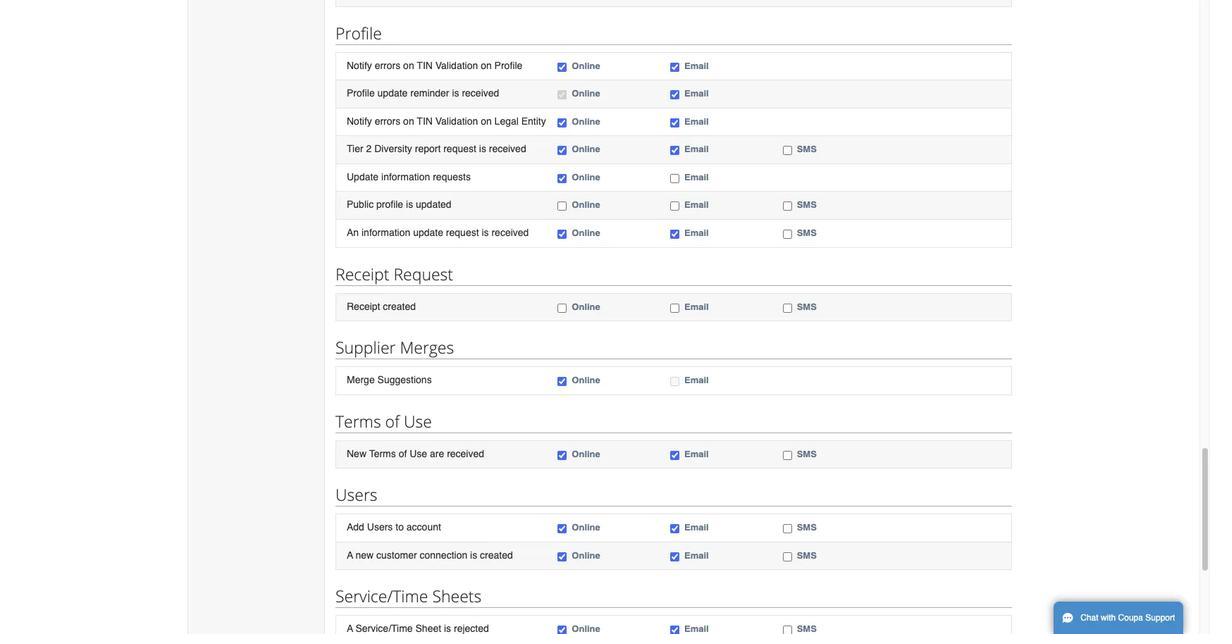 Task type: locate. For each thing, give the bounding box(es) containing it.
None checkbox
[[558, 90, 567, 100], [671, 90, 680, 100], [558, 146, 567, 155], [671, 146, 680, 155], [558, 174, 567, 183], [558, 230, 567, 239], [783, 230, 792, 239], [558, 304, 567, 313], [671, 304, 680, 313], [783, 304, 792, 313], [671, 377, 680, 386], [558, 626, 567, 635], [671, 626, 680, 635], [783, 626, 792, 635], [558, 90, 567, 100], [671, 90, 680, 100], [558, 146, 567, 155], [671, 146, 680, 155], [558, 174, 567, 183], [558, 230, 567, 239], [783, 230, 792, 239], [558, 304, 567, 313], [671, 304, 680, 313], [783, 304, 792, 313], [671, 377, 680, 386], [558, 626, 567, 635], [671, 626, 680, 635], [783, 626, 792, 635]]

notify for notify errors on tin validation on profile
[[347, 60, 372, 71]]

0 vertical spatial errors
[[375, 60, 401, 71]]

of left the are
[[399, 448, 407, 460]]

0 vertical spatial request
[[444, 143, 477, 155]]

notify up tier
[[347, 115, 372, 127]]

1 validation from the top
[[436, 60, 478, 71]]

account
[[407, 522, 441, 533]]

request
[[394, 263, 453, 285]]

receipt
[[336, 263, 390, 285], [347, 301, 380, 312]]

1 errors from the top
[[375, 60, 401, 71]]

request up requests
[[444, 143, 477, 155]]

errors for notify errors on tin validation on profile
[[375, 60, 401, 71]]

9 online from the top
[[572, 375, 601, 386]]

sms
[[797, 144, 817, 155], [797, 200, 817, 210], [797, 228, 817, 238], [797, 301, 817, 312], [797, 449, 817, 460], [797, 523, 817, 533], [797, 551, 817, 561]]

3 sms from the top
[[797, 228, 817, 238]]

request down "updated"
[[446, 227, 479, 238]]

email for add users to account
[[685, 523, 709, 533]]

0 vertical spatial validation
[[436, 60, 478, 71]]

received
[[462, 88, 500, 99], [489, 143, 527, 155], [492, 227, 529, 238], [447, 448, 485, 460]]

information up public profile is updated
[[382, 171, 430, 183]]

notify errors on tin validation on legal entity
[[347, 115, 546, 127]]

chat
[[1081, 614, 1099, 623]]

public
[[347, 199, 374, 210]]

0 vertical spatial use
[[404, 410, 432, 433]]

1 vertical spatial validation
[[436, 115, 478, 127]]

errors up diversity
[[375, 115, 401, 127]]

information
[[382, 171, 430, 183], [362, 227, 411, 238]]

2 email from the top
[[685, 88, 709, 99]]

0 vertical spatial of
[[385, 410, 400, 433]]

created right the connection
[[480, 550, 513, 561]]

6 online from the top
[[572, 200, 601, 210]]

1 vertical spatial receipt
[[347, 301, 380, 312]]

4 email from the top
[[685, 144, 709, 155]]

information down profile
[[362, 227, 411, 238]]

6 email from the top
[[685, 200, 709, 210]]

email for profile update reminder is received
[[685, 88, 709, 99]]

of up the new terms of use are received
[[385, 410, 400, 433]]

2 validation from the top
[[436, 115, 478, 127]]

2 tin from the top
[[417, 115, 433, 127]]

2 notify from the top
[[347, 115, 372, 127]]

on up profile update reminder is received
[[403, 60, 414, 71]]

2
[[366, 143, 372, 155]]

notify up profile update reminder is received
[[347, 60, 372, 71]]

created
[[383, 301, 416, 312], [480, 550, 513, 561]]

1 vertical spatial information
[[362, 227, 411, 238]]

7 online from the top
[[572, 228, 601, 238]]

2 vertical spatial profile
[[347, 88, 375, 99]]

9 email from the top
[[685, 375, 709, 386]]

email
[[685, 60, 709, 71], [685, 88, 709, 99], [685, 116, 709, 127], [685, 144, 709, 155], [685, 172, 709, 183], [685, 200, 709, 210], [685, 228, 709, 238], [685, 301, 709, 312], [685, 375, 709, 386], [685, 449, 709, 460], [685, 523, 709, 533], [685, 551, 709, 561]]

10 online from the top
[[572, 449, 601, 460]]

11 email from the top
[[685, 523, 709, 533]]

validation up reminder
[[436, 60, 478, 71]]

1 vertical spatial request
[[446, 227, 479, 238]]

1 vertical spatial terms
[[369, 448, 396, 460]]

receipt request
[[336, 263, 453, 285]]

suggestions
[[378, 375, 432, 386]]

email for update information requests
[[685, 172, 709, 183]]

notify
[[347, 60, 372, 71], [347, 115, 372, 127]]

6 sms from the top
[[797, 523, 817, 533]]

1 vertical spatial use
[[410, 448, 427, 460]]

an
[[347, 227, 359, 238]]

terms
[[336, 410, 381, 433], [369, 448, 396, 460]]

2 online from the top
[[572, 88, 601, 99]]

3 online from the top
[[572, 116, 601, 127]]

0 vertical spatial tin
[[417, 60, 433, 71]]

sms for new terms of use are received
[[797, 449, 817, 460]]

online for notify errors on tin validation on profile
[[572, 60, 601, 71]]

8 email from the top
[[685, 301, 709, 312]]

add
[[347, 522, 365, 533]]

terms up new
[[336, 410, 381, 433]]

users left to
[[367, 522, 393, 533]]

8 online from the top
[[572, 301, 601, 312]]

update
[[378, 88, 408, 99], [413, 227, 444, 238]]

12 online from the top
[[572, 551, 601, 561]]

1 notify from the top
[[347, 60, 372, 71]]

notify errors on tin validation on profile
[[347, 60, 523, 71]]

5 email from the top
[[685, 172, 709, 183]]

email for new terms of use are received
[[685, 449, 709, 460]]

0 vertical spatial users
[[336, 484, 378, 506]]

request
[[444, 143, 477, 155], [446, 227, 479, 238]]

sms for public profile is updated
[[797, 200, 817, 210]]

tin up profile update reminder is received
[[417, 60, 433, 71]]

tin down profile update reminder is received
[[417, 115, 433, 127]]

use up the new terms of use are received
[[404, 410, 432, 433]]

tin for legal
[[417, 115, 433, 127]]

2 sms from the top
[[797, 200, 817, 210]]

online for update information requests
[[572, 172, 601, 183]]

1 vertical spatial update
[[413, 227, 444, 238]]

validation for legal
[[436, 115, 478, 127]]

10 email from the top
[[685, 449, 709, 460]]

11 online from the top
[[572, 523, 601, 533]]

1 email from the top
[[685, 60, 709, 71]]

receipt up 'receipt created'
[[336, 263, 390, 285]]

new terms of use are received
[[347, 448, 485, 460]]

validation for profile
[[436, 60, 478, 71]]

4 online from the top
[[572, 144, 601, 155]]

5 online from the top
[[572, 172, 601, 183]]

merge
[[347, 375, 375, 386]]

3 email from the top
[[685, 116, 709, 127]]

new
[[347, 448, 367, 460]]

1 vertical spatial errors
[[375, 115, 401, 127]]

email for an information update request is received
[[685, 228, 709, 238]]

2 errors from the top
[[375, 115, 401, 127]]

users up add
[[336, 484, 378, 506]]

on up notify errors on tin validation on legal entity
[[481, 60, 492, 71]]

7 sms from the top
[[797, 551, 817, 561]]

on
[[403, 60, 414, 71], [481, 60, 492, 71], [403, 115, 414, 127], [481, 115, 492, 127]]

tin for profile
[[417, 60, 433, 71]]

errors up profile update reminder is received
[[375, 60, 401, 71]]

chat with coupa support button
[[1054, 602, 1184, 635]]

updated
[[416, 199, 452, 210]]

online for an information update request is received
[[572, 228, 601, 238]]

terms right new
[[369, 448, 396, 460]]

is
[[452, 88, 459, 99], [479, 143, 487, 155], [406, 199, 413, 210], [482, 227, 489, 238], [470, 550, 478, 561]]

4 sms from the top
[[797, 301, 817, 312]]

requests
[[433, 171, 471, 183]]

5 sms from the top
[[797, 449, 817, 460]]

merges
[[400, 336, 454, 359]]

use
[[404, 410, 432, 433], [410, 448, 427, 460]]

profile
[[336, 22, 382, 44], [495, 60, 523, 71], [347, 88, 375, 99]]

online for notify errors on tin validation on legal entity
[[572, 116, 601, 127]]

entity
[[522, 115, 546, 127]]

created down receipt request
[[383, 301, 416, 312]]

0 horizontal spatial update
[[378, 88, 408, 99]]

sms for tier 2 diversity report request is received
[[797, 144, 817, 155]]

tier 2 diversity report request is received
[[347, 143, 527, 155]]

0 vertical spatial notify
[[347, 60, 372, 71]]

tin
[[417, 60, 433, 71], [417, 115, 433, 127]]

validation
[[436, 60, 478, 71], [436, 115, 478, 127]]

0 vertical spatial terms
[[336, 410, 381, 433]]

errors
[[375, 60, 401, 71], [375, 115, 401, 127]]

users
[[336, 484, 378, 506], [367, 522, 393, 533]]

0 vertical spatial receipt
[[336, 263, 390, 285]]

None checkbox
[[558, 62, 567, 72], [671, 62, 680, 72], [558, 118, 567, 127], [671, 118, 680, 127], [783, 146, 792, 155], [671, 174, 680, 183], [558, 202, 567, 211], [671, 202, 680, 211], [783, 202, 792, 211], [671, 230, 680, 239], [558, 377, 567, 386], [558, 451, 567, 460], [671, 451, 680, 460], [783, 451, 792, 460], [558, 525, 567, 534], [671, 525, 680, 534], [783, 525, 792, 534], [558, 553, 567, 562], [671, 553, 680, 562], [783, 553, 792, 562], [558, 62, 567, 72], [671, 62, 680, 72], [558, 118, 567, 127], [671, 118, 680, 127], [783, 146, 792, 155], [671, 174, 680, 183], [558, 202, 567, 211], [671, 202, 680, 211], [783, 202, 792, 211], [671, 230, 680, 239], [558, 377, 567, 386], [558, 451, 567, 460], [671, 451, 680, 460], [783, 451, 792, 460], [558, 525, 567, 534], [671, 525, 680, 534], [783, 525, 792, 534], [558, 553, 567, 562], [671, 553, 680, 562], [783, 553, 792, 562]]

update down "updated"
[[413, 227, 444, 238]]

1 sms from the top
[[797, 144, 817, 155]]

1 vertical spatial users
[[367, 522, 393, 533]]

12 email from the top
[[685, 551, 709, 561]]

1 vertical spatial tin
[[417, 115, 433, 127]]

supplier
[[336, 336, 396, 359]]

update
[[347, 171, 379, 183]]

service/time
[[336, 586, 428, 608]]

1 horizontal spatial created
[[480, 550, 513, 561]]

validation up tier 2 diversity report request is received
[[436, 115, 478, 127]]

7 email from the top
[[685, 228, 709, 238]]

online
[[572, 60, 601, 71], [572, 88, 601, 99], [572, 116, 601, 127], [572, 144, 601, 155], [572, 172, 601, 183], [572, 200, 601, 210], [572, 228, 601, 238], [572, 301, 601, 312], [572, 375, 601, 386], [572, 449, 601, 460], [572, 523, 601, 533], [572, 551, 601, 561]]

connection
[[420, 550, 468, 561]]

legal
[[495, 115, 519, 127]]

0 vertical spatial profile
[[336, 22, 382, 44]]

1 vertical spatial of
[[399, 448, 407, 460]]

1 tin from the top
[[417, 60, 433, 71]]

service/time sheets
[[336, 586, 482, 608]]

online for new terms of use are received
[[572, 449, 601, 460]]

1 vertical spatial notify
[[347, 115, 372, 127]]

of
[[385, 410, 400, 433], [399, 448, 407, 460]]

new
[[356, 550, 374, 561]]

information for update
[[382, 171, 430, 183]]

online for a new customer connection is created
[[572, 551, 601, 561]]

1 online from the top
[[572, 60, 601, 71]]

update left reminder
[[378, 88, 408, 99]]

email for a new customer connection is created
[[685, 551, 709, 561]]

diversity
[[375, 143, 412, 155]]

receipt up supplier
[[347, 301, 380, 312]]

0 horizontal spatial created
[[383, 301, 416, 312]]

reminder
[[411, 88, 450, 99]]

use left the are
[[410, 448, 427, 460]]

0 vertical spatial update
[[378, 88, 408, 99]]

0 vertical spatial information
[[382, 171, 430, 183]]

sheets
[[433, 586, 482, 608]]



Task type: vqa. For each thing, say whether or not it's contained in the screenshot.
8th Online from the bottom
yes



Task type: describe. For each thing, give the bounding box(es) containing it.
sms for receipt created
[[797, 301, 817, 312]]

support
[[1146, 614, 1176, 623]]

a
[[347, 550, 353, 561]]

chat with coupa support
[[1081, 614, 1176, 623]]

email for merge suggestions
[[685, 375, 709, 386]]

a new customer connection is created
[[347, 550, 513, 561]]

sms for an information update request is received
[[797, 228, 817, 238]]

report
[[415, 143, 441, 155]]

profile for profile
[[336, 22, 382, 44]]

email for notify errors on tin validation on legal entity
[[685, 116, 709, 127]]

profile
[[377, 199, 403, 210]]

online for tier 2 diversity report request is received
[[572, 144, 601, 155]]

email for public profile is updated
[[685, 200, 709, 210]]

receipt for receipt request
[[336, 263, 390, 285]]

1 vertical spatial created
[[480, 550, 513, 561]]

online for public profile is updated
[[572, 200, 601, 210]]

errors for notify errors on tin validation on legal entity
[[375, 115, 401, 127]]

email for tier 2 diversity report request is received
[[685, 144, 709, 155]]

supplier merges
[[336, 336, 454, 359]]

update information requests
[[347, 171, 471, 183]]

with
[[1101, 614, 1117, 623]]

add users to account
[[347, 522, 441, 533]]

information for an
[[362, 227, 411, 238]]

receipt for receipt created
[[347, 301, 380, 312]]

are
[[430, 448, 444, 460]]

email for receipt created
[[685, 301, 709, 312]]

sms for a new customer connection is created
[[797, 551, 817, 561]]

public profile is updated
[[347, 199, 452, 210]]

on down profile update reminder is received
[[403, 115, 414, 127]]

profile update reminder is received
[[347, 88, 500, 99]]

merge suggestions
[[347, 375, 432, 386]]

1 horizontal spatial update
[[413, 227, 444, 238]]

tier
[[347, 143, 364, 155]]

profile for profile update reminder is received
[[347, 88, 375, 99]]

notify for notify errors on tin validation on legal entity
[[347, 115, 372, 127]]

email for notify errors on tin validation on profile
[[685, 60, 709, 71]]

online for profile update reminder is received
[[572, 88, 601, 99]]

to
[[396, 522, 404, 533]]

1 vertical spatial profile
[[495, 60, 523, 71]]

an information update request is received
[[347, 227, 529, 238]]

online for receipt created
[[572, 301, 601, 312]]

0 vertical spatial created
[[383, 301, 416, 312]]

online for add users to account
[[572, 523, 601, 533]]

customer
[[377, 550, 417, 561]]

on left "legal"
[[481, 115, 492, 127]]

online for merge suggestions
[[572, 375, 601, 386]]

terms of use
[[336, 410, 432, 433]]

coupa
[[1119, 614, 1144, 623]]

receipt created
[[347, 301, 416, 312]]

sms for add users to account
[[797, 523, 817, 533]]



